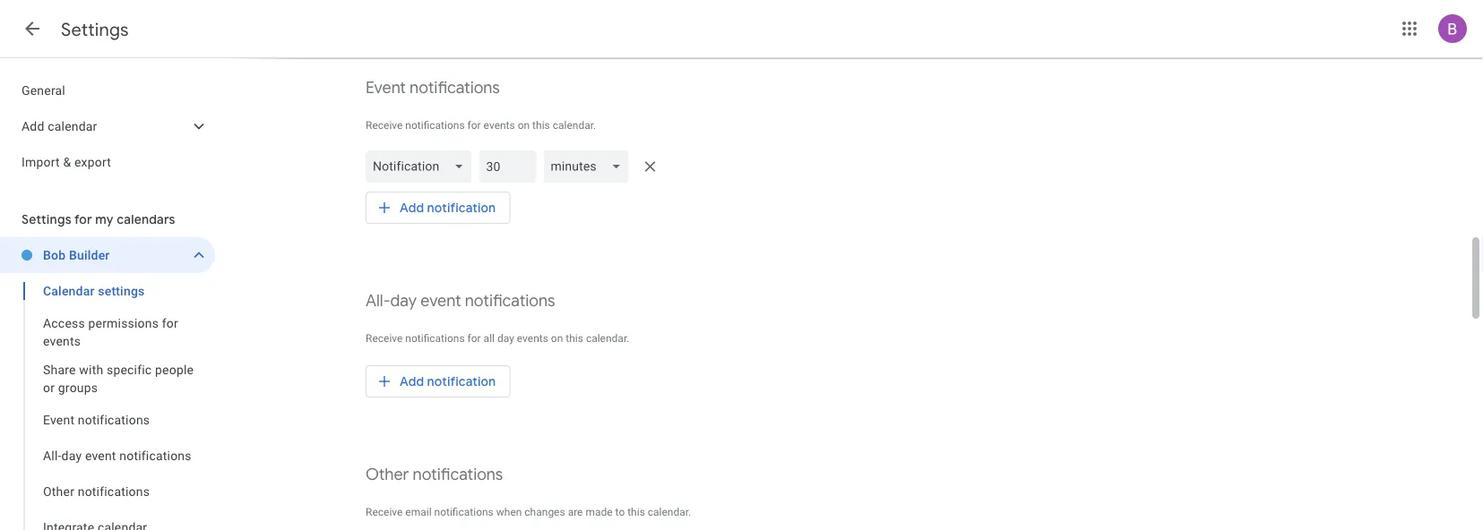 Task type: locate. For each thing, give the bounding box(es) containing it.
add notification button down minutes in advance for notification number field
[[366, 186, 510, 229]]

add notification down minutes in advance for notification number field
[[400, 200, 496, 216]]

1 horizontal spatial events
[[484, 119, 515, 132]]

on right the 'all'
[[551, 333, 563, 345]]

add calendar
[[22, 119, 97, 134]]

notifications
[[410, 78, 500, 98], [405, 119, 465, 132], [465, 291, 555, 311], [405, 333, 465, 345], [78, 413, 150, 428], [119, 449, 192, 463], [413, 465, 503, 485], [78, 484, 150, 499], [434, 506, 494, 519]]

0 horizontal spatial this
[[533, 119, 550, 132]]

1 vertical spatial on
[[551, 333, 563, 345]]

settings up bob
[[22, 212, 71, 228]]

1 vertical spatial event notifications
[[43, 413, 150, 428]]

0 horizontal spatial event notifications
[[43, 413, 150, 428]]

events inside access permissions for events
[[43, 334, 81, 349]]

1 vertical spatial receive
[[366, 333, 403, 345]]

events right the 'all'
[[517, 333, 548, 345]]

1 vertical spatial add notification
[[400, 374, 496, 390]]

settings for settings for my calendars
[[22, 212, 71, 228]]

0 vertical spatial calendar.
[[553, 119, 596, 132]]

0 horizontal spatial day
[[61, 449, 82, 463]]

0 vertical spatial notification
[[427, 200, 496, 216]]

settings for my calendars tree
[[0, 238, 215, 531]]

group
[[0, 273, 215, 531]]

add for 1st add notification button from the bottom
[[400, 374, 424, 390]]

1 horizontal spatial all-
[[366, 291, 390, 311]]

share
[[43, 363, 76, 377]]

for inside access permissions for events
[[162, 316, 178, 331]]

1 vertical spatial add notification button
[[366, 360, 510, 403]]

receive
[[366, 119, 403, 132], [366, 333, 403, 345], [366, 506, 403, 519]]

0 horizontal spatial other
[[43, 484, 74, 499]]

events down access
[[43, 334, 81, 349]]

specific
[[107, 363, 152, 377]]

1 vertical spatial add
[[400, 200, 424, 216]]

notification down minutes in advance for notification number field
[[427, 200, 496, 216]]

to
[[615, 506, 625, 519]]

event notifications up 'receive notifications for events on this calendar.'
[[366, 78, 500, 98]]

all-day event notifications inside 'settings for my calendars' tree
[[43, 449, 192, 463]]

1 vertical spatial all-
[[43, 449, 61, 463]]

event
[[421, 291, 461, 311], [85, 449, 116, 463]]

events up minutes in advance for notification number field
[[484, 119, 515, 132]]

event
[[366, 78, 406, 98], [43, 413, 75, 428]]

receive notifications for all day events on this calendar.
[[366, 333, 630, 345]]

settings
[[98, 284, 145, 298]]

0 vertical spatial receive
[[366, 119, 403, 132]]

None field
[[366, 151, 479, 183], [544, 151, 636, 183], [366, 151, 479, 183], [544, 151, 636, 183]]

import
[[22, 155, 60, 169]]

0 horizontal spatial event
[[43, 413, 75, 428]]

tree containing general
[[0, 73, 215, 180]]

1 horizontal spatial event
[[421, 291, 461, 311]]

1 horizontal spatial other
[[366, 465, 409, 485]]

events
[[484, 119, 515, 132], [517, 333, 548, 345], [43, 334, 81, 349]]

0 vertical spatial settings
[[61, 18, 129, 41]]

people
[[155, 363, 194, 377]]

event up receive notifications for all day events on this calendar.
[[421, 291, 461, 311]]

calendar.
[[553, 119, 596, 132], [586, 333, 630, 345], [648, 506, 691, 519]]

for for event notifications
[[467, 119, 481, 132]]

settings
[[61, 18, 129, 41], [22, 212, 71, 228]]

add notification button
[[366, 186, 510, 229], [366, 360, 510, 403]]

2 horizontal spatial day
[[497, 333, 514, 345]]

0 vertical spatial event
[[421, 291, 461, 311]]

1 vertical spatial calendar.
[[586, 333, 630, 345]]

access permissions for events
[[43, 316, 178, 349]]

2 vertical spatial day
[[61, 449, 82, 463]]

2 notification from the top
[[427, 374, 496, 390]]

other
[[366, 465, 409, 485], [43, 484, 74, 499]]

for for calendar settings
[[162, 316, 178, 331]]

1 vertical spatial all-day event notifications
[[43, 449, 192, 463]]

1 add notification from the top
[[400, 200, 496, 216]]

are
[[568, 506, 583, 519]]

1 receive from the top
[[366, 119, 403, 132]]

day inside 'settings for my calendars' tree
[[61, 449, 82, 463]]

1 horizontal spatial event
[[366, 78, 406, 98]]

2 receive from the top
[[366, 333, 403, 345]]

0 horizontal spatial other notifications
[[43, 484, 150, 499]]

receive for other
[[366, 506, 403, 519]]

share with specific people or groups
[[43, 363, 194, 395]]

settings heading
[[61, 18, 129, 41]]

receive email notifications when changes are made to this calendar.
[[366, 506, 691, 519]]

settings right go back image on the top of the page
[[61, 18, 129, 41]]

add notification
[[400, 200, 496, 216], [400, 374, 496, 390]]

1 horizontal spatial other notifications
[[366, 465, 503, 485]]

0 horizontal spatial event
[[85, 449, 116, 463]]

event down groups
[[85, 449, 116, 463]]

email
[[405, 506, 432, 519]]

0 vertical spatial add notification
[[400, 200, 496, 216]]

add notification for first add notification button from the top of the page
[[400, 200, 496, 216]]

1 vertical spatial settings
[[22, 212, 71, 228]]

add for first add notification button from the top of the page
[[400, 200, 424, 216]]

0 horizontal spatial on
[[518, 119, 530, 132]]

on up minutes in advance for notification number field
[[518, 119, 530, 132]]

for
[[467, 119, 481, 132], [74, 212, 92, 228], [162, 316, 178, 331], [467, 333, 481, 345]]

this
[[533, 119, 550, 132], [566, 333, 583, 345], [628, 506, 645, 519]]

0 vertical spatial add notification button
[[366, 186, 510, 229]]

groups
[[58, 380, 98, 395]]

0 vertical spatial this
[[533, 119, 550, 132]]

export
[[74, 155, 111, 169]]

other notifications
[[366, 465, 503, 485], [43, 484, 150, 499]]

all-day event notifications up the 'all'
[[366, 291, 555, 311]]

changes
[[525, 506, 565, 519]]

group containing calendar settings
[[0, 273, 215, 531]]

0 vertical spatial event notifications
[[366, 78, 500, 98]]

all-
[[366, 291, 390, 311], [43, 449, 61, 463]]

1 vertical spatial day
[[497, 333, 514, 345]]

2 vertical spatial add
[[400, 374, 424, 390]]

0 horizontal spatial all-day event notifications
[[43, 449, 192, 463]]

0 horizontal spatial all-
[[43, 449, 61, 463]]

import & export
[[22, 155, 111, 169]]

on
[[518, 119, 530, 132], [551, 333, 563, 345]]

add notification down the 'all'
[[400, 374, 496, 390]]

1 vertical spatial event
[[43, 413, 75, 428]]

all-day event notifications
[[366, 291, 555, 311], [43, 449, 192, 463]]

2 vertical spatial this
[[628, 506, 645, 519]]

tree
[[0, 73, 215, 180]]

settings for settings
[[61, 18, 129, 41]]

0 vertical spatial all-day event notifications
[[366, 291, 555, 311]]

add
[[22, 119, 44, 134], [400, 200, 424, 216], [400, 374, 424, 390]]

when
[[496, 506, 522, 519]]

notification for 1st add notification button from the bottom
[[427, 374, 496, 390]]

3 receive from the top
[[366, 506, 403, 519]]

or
[[43, 380, 55, 395]]

2 vertical spatial calendar.
[[648, 506, 691, 519]]

access
[[43, 316, 85, 331]]

1 horizontal spatial event notifications
[[366, 78, 500, 98]]

2 horizontal spatial events
[[517, 333, 548, 345]]

builder
[[69, 248, 110, 263]]

2 vertical spatial receive
[[366, 506, 403, 519]]

1 horizontal spatial day
[[390, 291, 417, 311]]

1 vertical spatial notification
[[427, 374, 496, 390]]

event notifications down groups
[[43, 413, 150, 428]]

notification down the 'all'
[[427, 374, 496, 390]]

2 add notification from the top
[[400, 374, 496, 390]]

day
[[390, 291, 417, 311], [497, 333, 514, 345], [61, 449, 82, 463]]

1 vertical spatial this
[[566, 333, 583, 345]]

add notification button down the 'all'
[[366, 360, 510, 403]]

1 notification from the top
[[427, 200, 496, 216]]

1 vertical spatial event
[[85, 449, 116, 463]]

add notification for 1st add notification button from the bottom
[[400, 374, 496, 390]]

bob builder
[[43, 248, 110, 263]]

all-day event notifications down share with specific people or groups at the left bottom of the page
[[43, 449, 192, 463]]

0 horizontal spatial events
[[43, 334, 81, 349]]

1 horizontal spatial this
[[566, 333, 583, 345]]

event notifications
[[366, 78, 500, 98], [43, 413, 150, 428]]

notification
[[427, 200, 496, 216], [427, 374, 496, 390]]



Task type: vqa. For each thing, say whether or not it's contained in the screenshot.
the leftmost the Event notifications
yes



Task type: describe. For each thing, give the bounding box(es) containing it.
made
[[586, 506, 613, 519]]

permissions
[[88, 316, 159, 331]]

go back image
[[22, 18, 43, 39]]

calendar
[[48, 119, 97, 134]]

0 vertical spatial all-
[[366, 291, 390, 311]]

1 horizontal spatial all-day event notifications
[[366, 291, 555, 311]]

events for calendar settings
[[43, 334, 81, 349]]

receive for event
[[366, 119, 403, 132]]

bob
[[43, 248, 66, 263]]

calendar settings
[[43, 284, 145, 298]]

event inside 'settings for my calendars' tree
[[43, 413, 75, 428]]

0 vertical spatial event
[[366, 78, 406, 98]]

event notifications inside 'settings for my calendars' tree
[[43, 413, 150, 428]]

calendars
[[117, 212, 175, 228]]

other notifications inside 'settings for my calendars' tree
[[43, 484, 150, 499]]

30 minutes before element
[[366, 147, 911, 186]]

&
[[63, 155, 71, 169]]

Minutes in advance for notification number field
[[486, 151, 529, 183]]

notification for first add notification button from the top of the page
[[427, 200, 496, 216]]

2 add notification button from the top
[[366, 360, 510, 403]]

my
[[95, 212, 114, 228]]

2 horizontal spatial this
[[628, 506, 645, 519]]

0 vertical spatial day
[[390, 291, 417, 311]]

1 horizontal spatial on
[[551, 333, 563, 345]]

0 vertical spatial on
[[518, 119, 530, 132]]

1 add notification button from the top
[[366, 186, 510, 229]]

event inside 'settings for my calendars' tree
[[85, 449, 116, 463]]

general
[[22, 83, 65, 98]]

calendar
[[43, 284, 95, 298]]

for for all-day event notifications
[[467, 333, 481, 345]]

events for event notifications
[[484, 119, 515, 132]]

settings for my calendars
[[22, 212, 175, 228]]

receive for all-
[[366, 333, 403, 345]]

with
[[79, 363, 103, 377]]

receive notifications for events on this calendar.
[[366, 119, 596, 132]]

bob builder tree item
[[0, 238, 215, 273]]

all- inside 'settings for my calendars' tree
[[43, 449, 61, 463]]

other inside group
[[43, 484, 74, 499]]

all
[[484, 333, 495, 345]]

0 vertical spatial add
[[22, 119, 44, 134]]



